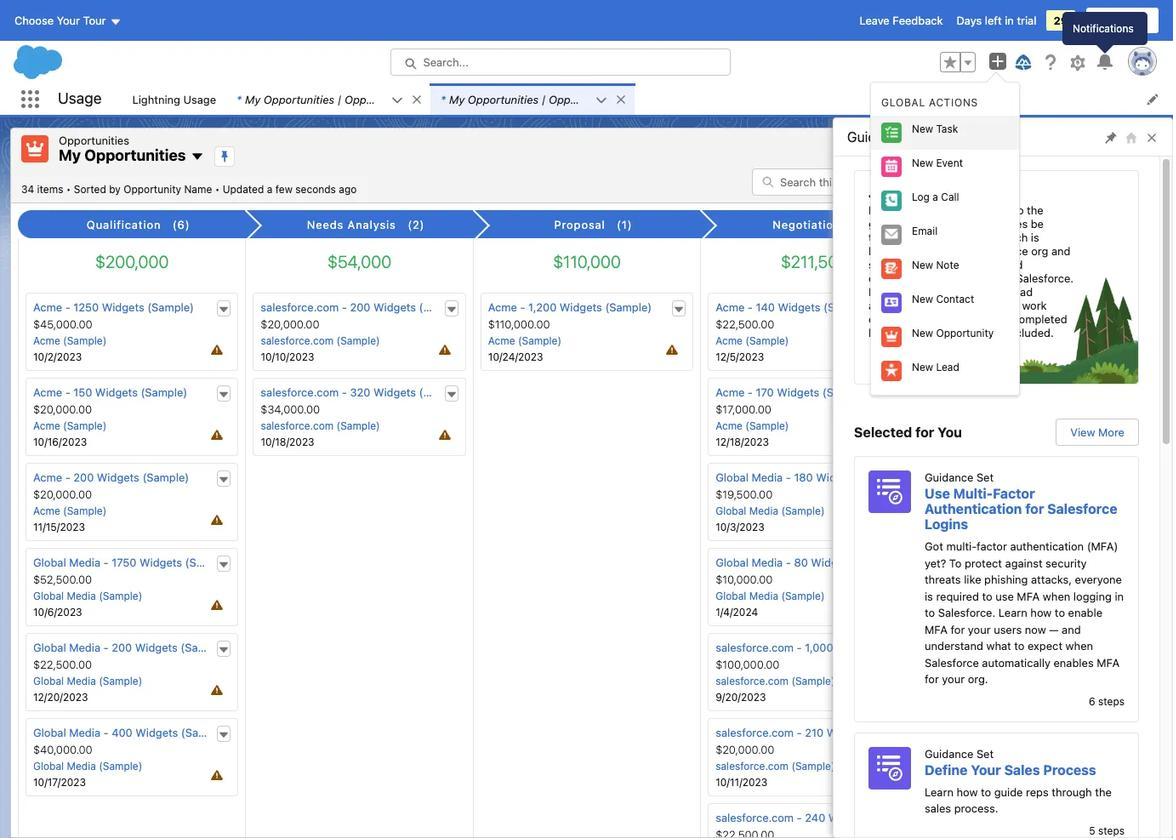 Task type: vqa. For each thing, say whether or not it's contained in the screenshot.


Task type: locate. For each thing, give the bounding box(es) containing it.
media inside $19,500.00 global media (sample) 10/3/2023
[[750, 505, 779, 518]]

widgets for salesforce.com - 1,000 widgets (sample) $100,000.00 salesforce.com (sample) 9/20/2023
[[837, 641, 879, 655]]

acme down multi- on the right bottom
[[944, 556, 973, 570]]

- for acme - 1,200 widgets (sample)
[[521, 301, 526, 314]]

widgets for salesforce.com - 350 widgets (sample)
[[1057, 726, 1099, 740]]

salesforce up (mfa)
[[1048, 501, 1118, 517]]

0 horizontal spatial *
[[237, 92, 242, 106]]

1 vertical spatial steps
[[1099, 824, 1125, 837]]

for
[[916, 425, 935, 440], [1026, 501, 1045, 517], [951, 623, 966, 636], [925, 672, 940, 686]]

0 vertical spatial 9/20/2023
[[944, 351, 994, 364]]

learn up sales
[[925, 785, 954, 799]]

widgets for acme - 1100 widgets (sample)
[[1011, 301, 1054, 314]]

list
[[122, 83, 1174, 115]]

salesforce.com (sample) link
[[261, 335, 380, 347], [261, 420, 380, 432], [944, 420, 1063, 432], [716, 675, 835, 688], [716, 760, 835, 773], [944, 760, 1063, 773]]

acme (sample) link for 1250
[[33, 335, 107, 347]]

logging
[[1074, 589, 1112, 603]]

view
[[1071, 426, 1096, 439]]

210
[[806, 726, 824, 740]]

- up $105,000.00 on the right of page
[[976, 301, 981, 314]]

1 horizontal spatial in
[[1115, 589, 1125, 603]]

widgets right 80
[[812, 556, 854, 570]]

salesforce.com (sample) link up guide
[[944, 760, 1063, 773]]

widgets down authentication
[[1008, 556, 1050, 570]]

global media (sample) link down $19,500.00
[[716, 505, 825, 518]]

- left 140
[[748, 301, 753, 314]]

widgets right 140
[[778, 301, 821, 314]]

global actions
[[882, 96, 979, 109]]

2 vertical spatial guidance
[[925, 747, 974, 761]]

1 horizontal spatial is
[[1032, 231, 1040, 244]]

text default image for global media - 400 widgets (sample)
[[218, 729, 230, 741]]

* my opportunities | opportunities for 2nd list item from right
[[237, 92, 416, 106]]

how up process.
[[957, 785, 978, 799]]

acme - 500 widgets (sample) link
[[944, 556, 1100, 570]]

1 horizontal spatial *
[[441, 92, 446, 106]]

0 vertical spatial $22,500.00
[[716, 318, 775, 331]]

needs
[[307, 218, 344, 232]]

1 vertical spatial how
[[957, 785, 978, 799]]

salesforce.com - 240 widgets (sample)
[[716, 811, 921, 825]]

0 horizontal spatial opportunity
[[124, 183, 181, 195]]

leave
[[860, 14, 890, 27]]

is down threats
[[925, 589, 934, 603]]

acme (sample) link for 200
[[33, 505, 107, 518]]

2 * my opportunities | opportunities from the left
[[441, 92, 620, 106]]

global media - 1750 widgets (sample) link
[[33, 556, 232, 570]]

* my opportunities | opportunities for first list item from right
[[441, 92, 620, 106]]

2 * from the left
[[441, 92, 446, 106]]

2 • from the left
[[215, 183, 220, 195]]

0 horizontal spatial learn
[[925, 785, 954, 799]]

1 horizontal spatial 200
[[112, 641, 132, 655]]

0 horizontal spatial is
[[925, 589, 934, 603]]

0 vertical spatial learn
[[999, 606, 1028, 620]]

None search field
[[752, 168, 957, 195]]

which
[[998, 231, 1029, 244]]

$22,500.00 inside $22,500.00 acme (sample) 12/5/2023
[[716, 318, 775, 331]]

1 * from the left
[[237, 92, 242, 106]]

$20,000.00 salesforce.com (sample) 10/10/2023
[[261, 318, 380, 364]]

1 vertical spatial is
[[925, 589, 934, 603]]

$110,000.00 acme (sample) 10/24/2023
[[488, 318, 562, 364]]

salesforce.com - 350 widgets (sample) link
[[944, 726, 1149, 740]]

$20,000.00 inside $20,000.00 acme (sample) 11/15/2023
[[33, 488, 92, 501]]

group
[[941, 52, 976, 72]]

0 horizontal spatial $22,500.00
[[33, 658, 92, 672]]

- left "240"
[[797, 811, 802, 825]]

global media (sample) link down the $52,500.00
[[33, 590, 142, 603]]

set for multi-
[[977, 471, 994, 484]]

menu
[[872, 89, 1020, 388]]

guidance for guidance center
[[848, 129, 906, 145]]

(sample) inside $35,000.00 salesforce.com (sample) 11/3/2023
[[1020, 760, 1063, 773]]

global inside $22,500.00 global media (sample) 12/20/2023
[[33, 675, 64, 688]]

1 horizontal spatial salesforce.
[[1017, 272, 1074, 285]]

$60,000.00
[[944, 488, 1003, 501]]

new for new note
[[913, 259, 934, 271]]

log a call
[[913, 191, 960, 203]]

$20,000.00 inside $20,000.00 acme (sample) 10/16/2023
[[33, 403, 92, 416]]

acme - 140 widgets (sample) link
[[716, 301, 871, 314]]

steps for use multi-factor authentication for salesforce logins
[[1099, 695, 1125, 708]]

text default image
[[392, 94, 404, 106], [596, 94, 608, 106], [191, 150, 205, 164], [218, 304, 230, 316], [674, 304, 685, 316], [888, 304, 900, 316], [218, 389, 230, 401], [218, 559, 230, 571], [218, 644, 230, 656], [218, 729, 230, 741]]

0 horizontal spatial a
[[267, 183, 273, 195]]

new inside button
[[1114, 142, 1137, 156]]

0 horizontal spatial * my opportunities | opportunities
[[237, 92, 416, 106]]

if
[[869, 285, 876, 299]]

process.
[[955, 802, 999, 815]]

choose your tour button
[[14, 7, 122, 34]]

be
[[1031, 217, 1044, 231], [991, 326, 1004, 340]]

1 steps from the top
[[1099, 695, 1125, 708]]

0 horizontal spatial the
[[1028, 203, 1044, 217]]

widgets inside acme - 500 widgets (sample) $50,000.00 acme (sample) 8/7/2023
[[1008, 556, 1050, 570]]

2 horizontal spatial 200
[[350, 301, 371, 314]]

- for salesforce.com - 600 widgets (sample)
[[1025, 386, 1030, 399]]

global up 12/20/2023
[[33, 675, 64, 688]]

0 vertical spatial is
[[1032, 231, 1040, 244]]

my opportunities status
[[21, 183, 223, 195]]

2 horizontal spatial my
[[449, 92, 465, 106]]

widgets for acme - 1,200 widgets (sample)
[[560, 301, 603, 314]]

for up understand
[[951, 623, 966, 636]]

$22,500.00 up 12/20/2023
[[33, 658, 92, 672]]

your up note on the right top
[[949, 244, 972, 258]]

usage inside list
[[183, 92, 216, 106]]

your inside popup button
[[57, 14, 80, 27]]

acme (sample) link down $17,000.00
[[716, 420, 789, 432]]

0 horizontal spatial 200
[[73, 471, 94, 484]]

new opportunity link
[[872, 320, 1020, 354]]

$22,500.00 for acme
[[716, 318, 775, 331]]

1 vertical spatial mfa
[[925, 623, 948, 636]]

learn
[[999, 606, 1028, 620], [925, 785, 954, 799]]

1 vertical spatial can
[[910, 326, 929, 340]]

0 horizontal spatial salesforce.
[[939, 606, 996, 620]]

list item
[[226, 83, 431, 115], [431, 83, 635, 115]]

1 horizontal spatial 9/20/2023
[[944, 351, 994, 364]]

- inside salesforce.com - 1,000 widgets (sample) $100,000.00 salesforce.com (sample) 9/20/2023
[[797, 641, 802, 655]]

0 vertical spatial can
[[951, 217, 969, 231]]

1 vertical spatial set
[[977, 747, 994, 761]]

1 vertical spatial be
[[991, 326, 1004, 340]]

- inside acme - 650 widgets (sample) $60,000.00 acme (sample) 9/26/2022
[[976, 471, 981, 484]]

widgets up 'factor'
[[1008, 471, 1050, 484]]

center
[[910, 129, 952, 145]]

salesforce.com (sample) 3/22/2023
[[944, 420, 1063, 449]]

1 horizontal spatial be
[[1031, 217, 1044, 231]]

a inside my opportunities|opportunities|list view element
[[267, 183, 273, 195]]

salesforce down understand
[[925, 656, 980, 670]]

$105,000.00 acme (sample) 9/20/2023
[[944, 318, 1017, 364]]

1 horizontal spatial my
[[245, 92, 261, 106]]

10/3/2023
[[716, 521, 765, 534]]

1 horizontal spatial •
[[215, 183, 220, 195]]

0 horizontal spatial mfa
[[925, 623, 948, 636]]

0 vertical spatial 200
[[350, 301, 371, 314]]

0 horizontal spatial how
[[957, 785, 978, 799]]

6
[[1090, 695, 1096, 708]]

set inside the guidance set use multi-factor authentication for salesforce logins got multi-factor authentication (mfa) yet? to protect against security threats like phishing attacks, everyone is required to use mfa when logging in to salesforce. learn how to enable mfa for your users now — and understand what to expect when salesforce automatically enables mfa for your org.
[[977, 471, 994, 484]]

view more button
[[1057, 419, 1140, 446]]

widgets for acme - 140 widgets (sample)
[[778, 301, 821, 314]]

2 vertical spatial mfa
[[1097, 656, 1120, 670]]

(sample) inside $20,000.00 acme (sample) 11/15/2023
[[63, 505, 107, 518]]

information
[[869, 203, 928, 217]]

$110,000
[[553, 252, 621, 272]]

widgets right '210' at the right of page
[[827, 726, 870, 740]]

0 vertical spatial mfa
[[1018, 589, 1040, 603]]

5
[[1090, 824, 1096, 837]]

1 | from the left
[[338, 92, 342, 106]]

$19,500.00 global media (sample) 10/3/2023
[[716, 488, 825, 534]]

guidance inside the guidance set use multi-factor authentication for salesforce logins got multi-factor authentication (mfa) yet? to protect against security threats like phishing attacks, everyone is required to use mfa when logging in to salesforce. learn how to enable mfa for your users now — and understand what to expect when salesforce automatically enables mfa for your org.
[[925, 471, 974, 484]]

text default image
[[411, 93, 423, 105], [616, 93, 627, 105], [446, 304, 458, 316], [1115, 304, 1127, 316], [446, 389, 458, 401], [888, 389, 900, 401], [218, 474, 230, 486], [888, 474, 900, 486], [888, 729, 900, 741], [1115, 729, 1127, 741]]

for down acme - 650 widgets (sample) link
[[1026, 501, 1045, 517]]

call
[[942, 191, 960, 203]]

my opportunities
[[59, 146, 186, 164]]

- left 350
[[1025, 726, 1030, 740]]

- for salesforce.com - 210 widgets (sample)
[[797, 726, 802, 740]]

2 vertical spatial 200
[[112, 641, 132, 655]]

salesforce. inside the guidance set use multi-factor authentication for salesforce logins got multi-factor authentication (mfa) yet? to protect against security threats like phishing attacks, everyone is required to use mfa when logging in to salesforce. learn how to enable mfa for your users now — and understand what to expect when salesforce automatically enables mfa for your org.
[[939, 606, 996, 620]]

global media (sample) link for global media - 200 widgets (sample)
[[33, 675, 142, 688]]

new task
[[913, 122, 959, 135]]

the up closed won
[[1028, 203, 1044, 217]]

widgets inside salesforce.com - 1,000 widgets (sample) $100,000.00 salesforce.com (sample) 9/20/2023
[[837, 641, 879, 655]]

170
[[756, 386, 774, 399]]

- for salesforce.com - 200 widgets (sample)
[[342, 301, 347, 314]]

- left 650
[[976, 471, 981, 484]]

global inside "$40,000.00 global media (sample) 10/17/2023"
[[33, 760, 64, 773]]

0 horizontal spatial •
[[66, 183, 71, 195]]

global up the $52,500.00
[[33, 556, 66, 570]]

media up $22,500.00 global media (sample) 12/20/2023
[[69, 641, 100, 655]]

- for acme - 1100 widgets (sample)
[[976, 301, 981, 314]]

2 set from the top
[[977, 747, 994, 761]]

seconds
[[296, 183, 336, 195]]

acme inside $20,000.00 acme (sample) 10/16/2023
[[33, 420, 60, 432]]

usage up my opportunities
[[58, 90, 102, 107]]

- inside acme - 500 widgets (sample) $50,000.00 acme (sample) 8/7/2023
[[976, 556, 981, 570]]

be down the 1100
[[991, 326, 1004, 340]]

200 for salesforce.com
[[350, 301, 371, 314]]

in down everyone
[[1115, 589, 1125, 603]]

guidance up the search my opportunities list view. search field
[[848, 129, 906, 145]]

1 set from the top
[[977, 471, 994, 484]]

won
[[1041, 218, 1066, 232]]

1 vertical spatial $22,500.00
[[33, 658, 92, 672]]

- for salesforce.com - 350 widgets (sample)
[[1025, 726, 1030, 740]]

- up $110,000.00 at top
[[521, 301, 526, 314]]

1 horizontal spatial a
[[933, 191, 939, 203]]

when down attacks,
[[1044, 589, 1071, 603]]

0 vertical spatial salesforce
[[975, 244, 1029, 258]]

0 vertical spatial the
[[1028, 203, 1044, 217]]

$20,000.00 for acme - 200 widgets (sample)
[[33, 488, 92, 501]]

1 vertical spatial learn
[[925, 785, 954, 799]]

work
[[1023, 299, 1048, 312]]

1 horizontal spatial your
[[972, 762, 1002, 778]]

submit
[[976, 203, 1011, 217]]

salesforce.com inside $20,000.00 salesforce.com (sample) 10/11/2023
[[716, 760, 789, 773]]

$20,000.00 inside '$20,000.00 salesforce.com (sample) 10/10/2023'
[[261, 318, 320, 331]]

a
[[267, 183, 273, 195], [933, 191, 939, 203]]

new for new opportunity
[[913, 327, 934, 339]]

acme inside $45,000.00 acme (sample) 10/2/2023
[[33, 335, 60, 347]]

- inside the global media - 80 widgets (sample) $10,000.00 global media (sample) 1/4/2024
[[786, 556, 792, 570]]

(sample) inside $22,500.00 global media (sample) 12/20/2023
[[99, 675, 142, 688]]

opportunity inside my opportunities|opportunities|list view element
[[124, 183, 181, 195]]

salesforce.com
[[261, 301, 339, 314], [261, 335, 334, 347], [261, 386, 339, 399], [944, 386, 1022, 399], [261, 420, 334, 432], [944, 420, 1017, 432], [716, 641, 794, 655], [716, 675, 789, 688], [716, 726, 794, 740], [944, 726, 1022, 740], [716, 760, 789, 773], [944, 760, 1017, 773], [716, 811, 794, 825], [944, 811, 1022, 825]]

terms
[[972, 258, 1001, 272]]

11/3/2023
[[944, 776, 991, 789]]

everyone
[[1076, 573, 1123, 587]]

menu containing global actions
[[872, 89, 1020, 388]]

guidance up define
[[925, 747, 974, 761]]

9/26/2022
[[944, 521, 994, 534]]

1 vertical spatial 200
[[73, 471, 94, 484]]

| for 2nd list item from right
[[338, 92, 342, 106]]

- inside acme - 300 widgets (sample) $36,000.00 acme (sample)
[[976, 641, 981, 655]]

set inside guidance set define your sales process learn how to guide reps through the sales process.
[[977, 747, 994, 761]]

1 vertical spatial salesforce.
[[939, 606, 996, 620]]

$20,000.00 inside $20,000.00 salesforce.com (sample) 10/11/2023
[[716, 743, 775, 757]]

required
[[937, 589, 980, 603]]

acme inside $105,000.00 acme (sample) 9/20/2023
[[944, 335, 971, 347]]

widgets right 400
[[136, 726, 178, 740]]

expect
[[1028, 639, 1063, 653]]

widgets for acme - 1250 widgets (sample)
[[102, 301, 144, 314]]

200 down $54,000
[[350, 301, 371, 314]]

widgets right 1250
[[102, 301, 144, 314]]

widgets down $54,000
[[374, 301, 416, 314]]

opportunity
[[124, 183, 181, 195], [937, 327, 995, 339]]

0 horizontal spatial be
[[991, 326, 1004, 340]]

global up 10/17/2023
[[33, 760, 64, 773]]

salesforce.com - 200 widgets (sample) link
[[261, 301, 466, 314]]

(sample) inside $17,000.00 acme (sample) 12/18/2023
[[746, 420, 789, 432]]

new for new event
[[913, 156, 934, 169]]

1 horizontal spatial usage
[[183, 92, 216, 106]]

updated
[[223, 183, 264, 195]]

text default image for acme - 140 widgets (sample)
[[888, 304, 900, 316]]

1 vertical spatial 9/20/2023
[[716, 691, 767, 704]]

1 horizontal spatial opportunity
[[937, 327, 995, 339]]

steps right 6
[[1099, 695, 1125, 708]]

for left you
[[916, 425, 935, 440]]

your
[[949, 244, 972, 258], [997, 299, 1020, 312], [903, 312, 925, 326], [969, 623, 991, 636], [943, 672, 965, 686]]

global media (sample) link up 12/20/2023
[[33, 675, 142, 688]]

•
[[66, 183, 71, 195], [215, 183, 220, 195]]

salesforce.com up the $34,000.00
[[261, 386, 339, 399]]

salesforce.com - 600 widgets (sample)
[[944, 386, 1149, 399]]

acme - 1250 widgets (sample) link
[[33, 301, 194, 314]]

$22,500.00 inside $22,500.00 global media (sample) 12/20/2023
[[33, 658, 92, 672]]

1 horizontal spatial * my opportunities | opportunities
[[441, 92, 620, 106]]

widgets for salesforce.com - 210 widgets (sample)
[[827, 726, 870, 740]]

salesforce.com (sample) link up 3/22/2023 in the bottom of the page
[[944, 420, 1063, 432]]

salesforce.com (sample) link for salesforce.com - 210 widgets (sample)
[[716, 760, 835, 773]]

1 horizontal spatial learn
[[999, 606, 1028, 620]]

1 vertical spatial opportunity
[[937, 327, 995, 339]]

salesforce inside just so you know information that you submit to the guidance panel can sometimes be transmitted to trailhead, which is hosted outside your salesforce org and subject to separate terms and conditions between you and salesforce. if you have an existing trailhead account associated with your work email, your in-progress and completed badges can sometimes be included.
[[975, 244, 1029, 258]]

acme (sample) link down $110,000.00 at top
[[488, 335, 562, 347]]

widgets inside acme - 650 widgets (sample) $60,000.00 acme (sample) 9/26/2022
[[1008, 471, 1050, 484]]

1 vertical spatial the
[[1096, 785, 1112, 799]]

global media - 180 widgets (sample)
[[716, 471, 909, 484]]

acme up 12/18/2023
[[716, 420, 743, 432]]

- for acme - 150 widgets (sample)
[[65, 386, 70, 399]]

1 list item from the left
[[226, 83, 431, 115]]

widgets for acme - 500 widgets (sample) $50,000.00 acme (sample) 8/7/2023
[[1008, 556, 1050, 570]]

0 horizontal spatial can
[[910, 326, 929, 340]]

new event
[[913, 156, 964, 169]]

text default image for global media - 1750 widgets (sample)
[[218, 559, 230, 571]]

your left tour
[[57, 14, 80, 27]]

how up 'now' on the right
[[1031, 606, 1052, 620]]

0 horizontal spatial in
[[1006, 14, 1015, 27]]

widgets down through
[[1056, 811, 1098, 825]]

event
[[937, 156, 964, 169]]

0 vertical spatial opportunity
[[124, 183, 181, 195]]

$40,000.00
[[33, 743, 93, 757]]

1 vertical spatial guidance
[[925, 471, 974, 484]]

widgets right 350
[[1057, 726, 1099, 740]]

0 horizontal spatial 9/20/2023
[[716, 691, 767, 704]]

2 steps from the top
[[1099, 824, 1125, 837]]

opportunities
[[264, 92, 335, 106], [345, 92, 416, 106], [468, 92, 539, 106], [549, 92, 620, 106], [59, 134, 129, 147], [84, 146, 186, 164]]

2 | from the left
[[542, 92, 546, 106]]

widgets inside acme - 300 widgets (sample) $36,000.00 acme (sample)
[[1008, 641, 1050, 655]]

- for salesforce.com - 270 widgets (sample)
[[1025, 811, 1030, 825]]

- left 80
[[786, 556, 792, 570]]

acme (sample) link up 11/15/2023
[[33, 505, 107, 518]]

global media (sample) link for global media - 180 widgets (sample)
[[716, 505, 825, 518]]

(sample) inside $19,500.00 global media (sample) 10/3/2023
[[782, 505, 825, 518]]

steps for define your sales process
[[1099, 824, 1125, 837]]

$40,000.00 global media (sample) 10/17/2023
[[33, 743, 142, 789]]

(6)
[[173, 218, 190, 232]]

salesforce.com - 1,000 widgets (sample) link
[[716, 641, 929, 655]]

guidance
[[848, 129, 906, 145], [925, 471, 974, 484], [925, 747, 974, 761]]

0 vertical spatial set
[[977, 471, 994, 484]]

- left 150
[[65, 386, 70, 399]]

- for acme - 500 widgets (sample) $50,000.00 acme (sample) 8/7/2023
[[976, 556, 981, 570]]

salesforce.com up 10/10/2023
[[261, 335, 334, 347]]

the inside guidance set define your sales process learn how to guide reps through the sales process.
[[1096, 785, 1112, 799]]

salesforce.com up '$20,000.00 salesforce.com (sample) 10/10/2023'
[[261, 301, 339, 314]]

and inside the guidance set use multi-factor authentication for salesforce logins got multi-factor authentication (mfa) yet? to protect against security threats like phishing attacks, everyone is required to use mfa when logging in to salesforce. learn how to enable mfa for your users now — and understand what to expect when salesforce automatically enables mfa for your org.
[[1062, 623, 1082, 636]]

can right panel
[[951, 217, 969, 231]]

widgets for salesforce.com - 200 widgets (sample)
[[374, 301, 416, 314]]

widgets inside the global media - 80 widgets (sample) $10,000.00 global media (sample) 1/4/2024
[[812, 556, 854, 570]]

acme (sample) link for 140
[[716, 335, 789, 347]]

0 vertical spatial how
[[1031, 606, 1052, 620]]

sales
[[925, 802, 952, 815]]

0 vertical spatial your
[[57, 14, 80, 27]]

mfa up understand
[[925, 623, 948, 636]]

1750
[[112, 556, 137, 570]]

• right items in the top left of the page
[[66, 183, 71, 195]]

$20,000.00 down 150
[[33, 403, 92, 416]]

to up closed
[[1014, 203, 1025, 217]]

my
[[245, 92, 261, 106], [449, 92, 465, 106], [59, 146, 81, 164]]

1 horizontal spatial mfa
[[1018, 589, 1040, 603]]

1 * my opportunities | opportunities from the left
[[237, 92, 416, 106]]

1 vertical spatial your
[[972, 762, 1002, 778]]

acme - 170 widgets (sample)
[[716, 386, 870, 399]]

guidance inside guidance set define your sales process learn how to guide reps through the sales process.
[[925, 747, 974, 761]]

0 vertical spatial salesforce.
[[1017, 272, 1074, 285]]

1 • from the left
[[66, 183, 71, 195]]

to up automatically
[[1015, 639, 1025, 653]]

global inside "menu"
[[882, 96, 926, 109]]

salesforce.com up $20,000.00 salesforce.com (sample) 10/11/2023
[[716, 726, 794, 740]]

1 horizontal spatial the
[[1096, 785, 1112, 799]]

lightning
[[132, 92, 180, 106]]

so
[[901, 186, 917, 201]]

new for new
[[1114, 142, 1137, 156]]

1 horizontal spatial how
[[1031, 606, 1052, 620]]

$22,500.00
[[716, 318, 775, 331], [33, 658, 92, 672]]

widgets right 320 in the top of the page
[[374, 386, 416, 399]]

- left 170
[[748, 386, 753, 399]]

salesforce down closed
[[975, 244, 1029, 258]]

threats
[[925, 573, 962, 587]]

text default image for acme - 150 widgets (sample)
[[218, 389, 230, 401]]

global media (sample) link down $40,000.00
[[33, 760, 142, 773]]

(sample) inside "$40,000.00 global media (sample) 10/17/2023"
[[99, 760, 142, 773]]

salesforce.com up 3/22/2023 in the bottom of the page
[[944, 420, 1017, 432]]

1 vertical spatial in
[[1115, 589, 1125, 603]]

widgets for acme - 150 widgets (sample)
[[95, 386, 138, 399]]

is inside just so you know information that you submit to the guidance panel can sometimes be transmitted to trailhead, which is hosted outside your salesforce org and subject to separate terms and conditions between you and salesforce. if you have an existing trailhead account associated with your work email, your in-progress and completed badges can sometimes be included.
[[1032, 231, 1040, 244]]

8/7/2023
[[944, 606, 987, 619]]

0 horizontal spatial |
[[338, 92, 342, 106]]

acme up 11/15/2023
[[33, 505, 60, 518]]

0 vertical spatial guidance
[[848, 129, 906, 145]]

opportunity right by at the left top
[[124, 183, 181, 195]]

lightning usage
[[132, 92, 216, 106]]

1 horizontal spatial can
[[951, 217, 969, 231]]

usage
[[58, 90, 102, 107], [183, 92, 216, 106]]

authentication
[[925, 501, 1023, 517]]

acme inside $20,000.00 acme (sample) 11/15/2023
[[33, 505, 60, 518]]

0 horizontal spatial your
[[57, 14, 80, 27]]

mfa right enables
[[1097, 656, 1120, 670]]

to up process.
[[981, 785, 992, 799]]

- up $22,500.00 global media (sample) 12/20/2023
[[104, 641, 109, 655]]

steps
[[1099, 695, 1125, 708], [1099, 824, 1125, 837]]

1 horizontal spatial |
[[542, 92, 546, 106]]

conditions
[[869, 272, 923, 285]]

(sample) inside '$20,000.00 salesforce.com (sample) 10/10/2023'
[[337, 335, 380, 347]]

set
[[977, 471, 994, 484], [977, 747, 994, 761]]

guide
[[995, 785, 1024, 799]]

2 horizontal spatial mfa
[[1097, 656, 1120, 670]]

1 horizontal spatial $22,500.00
[[716, 318, 775, 331]]

(sample) inside $34,000.00 salesforce.com (sample) 10/18/2023
[[337, 420, 380, 432]]

you up with
[[973, 272, 992, 285]]

(sample) inside $20,000.00 acme (sample) 10/16/2023
[[63, 420, 107, 432]]

Search My Opportunities list view. search field
[[752, 168, 957, 195]]

0 vertical spatial steps
[[1099, 695, 1125, 708]]

trailhead,
[[945, 231, 995, 244]]

text default image for acme - 1250 widgets (sample)
[[218, 304, 230, 316]]

global inside $52,500.00 global media (sample) 10/6/2023
[[33, 590, 64, 603]]

$22,500.00 down 140
[[716, 318, 775, 331]]

your right with
[[997, 299, 1020, 312]]

you down know
[[954, 203, 973, 217]]



Task type: describe. For each thing, give the bounding box(es) containing it.
$200,000
[[95, 252, 169, 272]]

* for first list item from right
[[441, 92, 446, 106]]

global up $10,000.00
[[716, 556, 749, 570]]

to up the —
[[1055, 606, 1066, 620]]

salesforce.com down lead
[[944, 386, 1022, 399]]

salesforce.com up $100,000.00
[[716, 641, 794, 655]]

text default image for global media - 200 widgets (sample)
[[218, 644, 230, 656]]

guidance for guidance set define your sales process learn how to guide reps through the sales process.
[[925, 747, 974, 761]]

your inside guidance set define your sales process learn how to guide reps through the sales process.
[[972, 762, 1002, 778]]

guidance for guidance set use multi-factor authentication for salesforce logins got multi-factor authentication (mfa) yet? to protect against security threats like phishing attacks, everyone is required to use mfa when logging in to salesforce. learn how to enable mfa for your users now — and understand what to expect when salesforce automatically enables mfa for your org.
[[925, 471, 974, 484]]

acme (sample) link for 1100
[[944, 335, 1017, 347]]

learn inside guidance set define your sales process learn how to guide reps through the sales process.
[[925, 785, 954, 799]]

list containing lightning usage
[[122, 83, 1174, 115]]

3/22/2023
[[944, 436, 994, 449]]

selected
[[855, 425, 913, 440]]

against
[[1006, 556, 1043, 570]]

widgets for salesforce.com - 270 widgets (sample)
[[1056, 811, 1098, 825]]

acme - 150 widgets (sample) link
[[33, 386, 187, 399]]

text default image for acme - 1,200 widgets (sample)
[[674, 304, 685, 316]]

through
[[1052, 785, 1093, 799]]

acme (sample) link for 150
[[33, 420, 107, 432]]

org.
[[968, 672, 989, 686]]

enables
[[1054, 656, 1094, 670]]

ago
[[339, 183, 357, 195]]

new button
[[1101, 136, 1151, 162]]

widgets right 180
[[817, 471, 859, 484]]

- for salesforce.com - 1,000 widgets (sample) $100,000.00 salesforce.com (sample) 9/20/2023
[[797, 641, 802, 655]]

media down $10,000.00
[[750, 590, 779, 603]]

(sample) inside $22,500.00 acme (sample) 12/5/2023
[[746, 335, 789, 347]]

acme - 1250 widgets (sample)
[[33, 301, 194, 314]]

0 vertical spatial when
[[1044, 589, 1071, 603]]

1/4/2024
[[716, 606, 759, 619]]

10/18/2023
[[261, 436, 315, 449]]

text default image for salesforce.com - 320 widgets (sample)
[[446, 389, 458, 401]]

widgets for salesforce.com - 600 widgets (sample)
[[1057, 386, 1100, 399]]

to inside guidance set define your sales process learn how to guide reps through the sales process.
[[981, 785, 992, 799]]

$20,000.00 acme (sample) 10/16/2023
[[33, 403, 107, 449]]

acme - 300 widgets (sample) $36,000.00 acme (sample)
[[944, 641, 1100, 688]]

0 vertical spatial be
[[1031, 217, 1044, 231]]

1 vertical spatial salesforce
[[1048, 501, 1118, 517]]

what
[[987, 639, 1012, 653]]

media inside $52,500.00 global media (sample) 10/6/2023
[[67, 590, 96, 603]]

(7)
[[853, 218, 870, 232]]

$36,000.00
[[944, 658, 1003, 672]]

0 horizontal spatial usage
[[58, 90, 102, 107]]

$211,500
[[781, 252, 849, 272]]

global media - 80 widgets (sample) link
[[716, 556, 904, 570]]

guidance set define your sales process learn how to guide reps through the sales process.
[[925, 747, 1112, 815]]

days
[[957, 14, 983, 27]]

media inside "$40,000.00 global media (sample) 10/17/2023"
[[67, 760, 96, 773]]

salesforce.com inside $34,000.00 salesforce.com (sample) 10/18/2023
[[261, 420, 334, 432]]

salesforce.com (sample) link down $100,000.00
[[716, 675, 835, 688]]

(sample) inside $110,000.00 acme (sample) 10/24/2023
[[518, 335, 562, 347]]

your down 8/7/2023
[[969, 623, 991, 636]]

0 vertical spatial sometimes
[[972, 217, 1028, 231]]

included.
[[1007, 326, 1054, 340]]

to up 'new note'
[[931, 231, 942, 244]]

how inside guidance set define your sales process learn how to guide reps through the sales process.
[[957, 785, 978, 799]]

widgets for salesforce.com - 320 widgets (sample)
[[374, 386, 416, 399]]

global media - 200 widgets (sample)
[[33, 641, 227, 655]]

acme - 650 widgets (sample) link
[[944, 471, 1100, 484]]

media up $40,000.00
[[69, 726, 100, 740]]

text default image for salesforce.com - 200 widgets (sample)
[[446, 304, 458, 316]]

acme up $17,000.00
[[716, 386, 745, 399]]

$35,000.00 salesforce.com (sample) 11/3/2023
[[944, 743, 1063, 789]]

new for new lead
[[913, 361, 934, 374]]

global inside $19,500.00 global media (sample) 10/3/2023
[[716, 505, 747, 518]]

is inside the guidance set use multi-factor authentication for salesforce logins got multi-factor authentication (mfa) yet? to protect against security threats like phishing attacks, everyone is required to use mfa when logging in to salesforce. learn how to enable mfa for your users now — and understand what to expect when salesforce automatically enables mfa for your org.
[[925, 589, 934, 603]]

existing
[[943, 285, 983, 299]]

widgets right 1750
[[140, 556, 182, 570]]

$54,000
[[328, 252, 392, 272]]

acme (sample) link down $60,000.00
[[944, 505, 1017, 518]]

acme down 10/16/2023
[[33, 471, 62, 484]]

acme - 1,200 widgets (sample) link
[[488, 301, 652, 314]]

how inside the guidance set use multi-factor authentication for salesforce logins got multi-factor authentication (mfa) yet? to protect against security threats like phishing attacks, everyone is required to use mfa when logging in to salesforce. learn how to enable mfa for your users now — and understand what to expect when salesforce automatically enables mfa for your org.
[[1031, 606, 1052, 620]]

acme up 9/26/2022
[[944, 505, 971, 518]]

acme (sample) link for 170
[[716, 420, 789, 432]]

log
[[913, 191, 930, 203]]

0 vertical spatial in
[[1006, 14, 1015, 27]]

acme - 200 widgets (sample) link
[[33, 471, 189, 484]]

my for first list item from right
[[449, 92, 465, 106]]

global up 1/4/2024
[[716, 590, 747, 603]]

global down 10/6/2023
[[33, 641, 66, 655]]

widgets for acme - 300 widgets (sample) $36,000.00 acme (sample)
[[1008, 641, 1050, 655]]

acme down existing
[[944, 301, 973, 314]]

global media (sample) link for global media - 1750 widgets (sample)
[[33, 590, 142, 603]]

(sample) inside $20,000.00 salesforce.com (sample) 10/11/2023
[[792, 760, 835, 773]]

you
[[938, 425, 963, 440]]

- left 180
[[786, 471, 792, 484]]

buy now
[[1100, 14, 1146, 27]]

- for acme - 1250 widgets (sample)
[[65, 301, 70, 314]]

$20,000.00 for salesforce.com - 210 widgets (sample)
[[716, 743, 775, 757]]

global up $19,500.00
[[716, 471, 749, 484]]

12/5/2023
[[716, 351, 765, 364]]

global media - 80 widgets (sample) $10,000.00 global media (sample) 1/4/2024
[[716, 556, 904, 619]]

more
[[1099, 426, 1125, 439]]

display as kanban image
[[1001, 168, 1039, 195]]

qualification
[[87, 218, 161, 232]]

salesforce.com inside the salesforce.com (sample) 3/22/2023
[[944, 420, 1017, 432]]

opportunity inside "menu"
[[937, 327, 995, 339]]

$22,500.00 for global
[[33, 658, 92, 672]]

learn inside the guidance set use multi-factor authentication for salesforce logins got multi-factor authentication (mfa) yet? to protect against security threats like phishing attacks, everyone is required to use mfa when logging in to salesforce. learn how to enable mfa for your users now — and understand what to expect when salesforce automatically enables mfa for your org.
[[999, 606, 1028, 620]]

500
[[984, 556, 1005, 570]]

that
[[931, 203, 951, 217]]

my for 2nd list item from right
[[245, 92, 261, 106]]

salesforce.com up $35,000.00
[[944, 726, 1022, 740]]

process
[[1044, 762, 1097, 778]]

media up $10,000.00
[[752, 556, 783, 570]]

acme inside $22,500.00 acme (sample) 12/5/2023
[[716, 335, 743, 347]]

acme down "$36,000.00"
[[944, 675, 971, 688]]

salesforce.com - 320 widgets (sample) link
[[261, 386, 466, 399]]

global media (sample) link for global media - 400 widgets (sample)
[[33, 760, 142, 773]]

global up $40,000.00
[[33, 726, 66, 740]]

define
[[925, 762, 968, 778]]

1 vertical spatial sometimes
[[932, 326, 988, 340]]

sorted
[[74, 183, 106, 195]]

acme inside $110,000.00 acme (sample) 10/24/2023
[[488, 335, 515, 347]]

your left in-
[[903, 312, 925, 326]]

widgets for salesforce.com - 240 widgets (sample)
[[829, 811, 872, 825]]

few
[[276, 183, 293, 195]]

text default image for acme - 1100 widgets (sample)
[[1115, 304, 1127, 316]]

to right subject
[[910, 258, 920, 272]]

media up the $52,500.00
[[69, 556, 100, 570]]

you right if in the right of the page
[[879, 285, 898, 299]]

media up $19,500.00
[[752, 471, 783, 484]]

salesforce.com down $100,000.00
[[716, 675, 789, 688]]

11/15/2023
[[33, 521, 85, 534]]

(sample) inside the salesforce.com (sample) 3/22/2023
[[1020, 420, 1063, 432]]

salesforce.com (sample) link for salesforce.com - 320 widgets (sample)
[[261, 420, 380, 432]]

salesforce. inside just so you know information that you submit to the guidance panel can sometimes be transmitted to trailhead, which is hosted outside your salesforce org and subject to separate terms and conditions between you and salesforce. if you have an existing trailhead account associated with your work email, your in-progress and completed badges can sometimes be included.
[[1017, 272, 1074, 285]]

- for acme - 300 widgets (sample) $36,000.00 acme (sample)
[[976, 641, 981, 655]]

text default image for global media - 180 widgets (sample)
[[888, 474, 900, 486]]

text default image for salesforce.com - 350 widgets (sample)
[[1115, 729, 1127, 741]]

you up that
[[920, 186, 944, 201]]

300
[[984, 641, 1005, 655]]

guidance set use multi-factor authentication for salesforce logins got multi-factor authentication (mfa) yet? to protect against security threats like phishing attacks, everyone is required to use mfa when logging in to salesforce. learn how to enable mfa for your users now — and understand what to expect when salesforce automatically enables mfa for your org.
[[925, 471, 1125, 686]]

global media (sample) link down $10,000.00
[[716, 590, 825, 603]]

- for acme - 140 widgets (sample)
[[748, 301, 753, 314]]

lightning usage link
[[122, 83, 226, 115]]

salesforce.com down 10/11/2023
[[716, 811, 794, 825]]

acme up $45,000.00
[[33, 301, 62, 314]]

34 items • sorted by opportunity name • updated a few seconds ago
[[21, 183, 357, 195]]

(sample) inside $105,000.00 acme (sample) 9/20/2023
[[974, 335, 1017, 347]]

acme up 8/7/2023
[[944, 590, 971, 603]]

new for new contact
[[913, 293, 934, 305]]

salesforce.com (sample) link for salesforce.com - 350 widgets (sample)
[[944, 760, 1063, 773]]

0 horizontal spatial my
[[59, 146, 81, 164]]

text default image for acme - 200 widgets (sample)
[[218, 474, 230, 486]]

none search field inside my opportunities|opportunities|list view element
[[752, 168, 957, 195]]

acme up "$36,000.00"
[[944, 641, 973, 655]]

2 list item from the left
[[431, 83, 635, 115]]

$20,000.00 for acme - 150 widgets (sample)
[[33, 403, 92, 416]]

- for acme - 170 widgets (sample)
[[748, 386, 753, 399]]

600
[[1033, 386, 1054, 399]]

salesforce.com - 600 widgets (sample) link
[[944, 386, 1149, 399]]

acme (sample) link down $50,000.00
[[944, 590, 1017, 603]]

widgets for acme - 200 widgets (sample)
[[97, 471, 139, 484]]

actions
[[930, 96, 979, 109]]

completed
[[1013, 312, 1068, 326]]

(sample) inside $52,500.00 global media (sample) 10/6/2023
[[99, 590, 142, 603]]

dismiss button
[[869, 343, 911, 370]]

with
[[972, 299, 994, 312]]

to left 8/7/2023
[[925, 606, 936, 620]]

new for new task
[[913, 122, 934, 135]]

(sample) inside $45,000.00 acme (sample) 10/2/2023
[[63, 335, 107, 347]]

1100
[[984, 301, 1008, 314]]

associated
[[914, 299, 969, 312]]

salesforce.com (sample) link for salesforce.com - 600 widgets (sample)
[[944, 420, 1063, 432]]

media inside $22,500.00 global media (sample) 12/20/2023
[[67, 675, 96, 688]]

define your sales process button
[[925, 762, 1097, 778]]

acme up multi-
[[944, 471, 973, 484]]

2 vertical spatial salesforce
[[925, 656, 980, 670]]

9/20/2023 inside salesforce.com - 1,000 widgets (sample) $100,000.00 salesforce.com (sample) 9/20/2023
[[716, 691, 767, 704]]

- left 1750
[[104, 556, 109, 570]]

text default image for acme - 170 widgets (sample)
[[888, 389, 900, 401]]

| for first list item from right
[[542, 92, 546, 106]]

in-
[[928, 312, 943, 326]]

salesforce.com down guide
[[944, 811, 1022, 825]]

acme up $110,000.00 at top
[[488, 301, 517, 314]]

my opportunities|opportunities|list view element
[[10, 128, 1164, 838]]

1250
[[73, 301, 99, 314]]

- left 400
[[104, 726, 109, 740]]

widgets for acme - 170 widgets (sample)
[[777, 386, 820, 399]]

widgets up $22,500.00 global media (sample) 12/20/2023
[[135, 641, 178, 655]]

text default image for salesforce.com - 210 widgets (sample)
[[888, 729, 900, 741]]

in inside the guidance set use multi-factor authentication for salesforce logins got multi-factor authentication (mfa) yet? to protect against security threats like phishing attacks, everyone is required to use mfa when logging in to salesforce. learn how to enable mfa for your users now — and understand what to expect when salesforce automatically enables mfa for your org.
[[1115, 589, 1125, 603]]

acme - 170 widgets (sample) link
[[716, 386, 870, 399]]

your down "$36,000.00"
[[943, 672, 965, 686]]

(2)
[[408, 218, 425, 232]]

like
[[965, 573, 982, 587]]

the inside just so you know information that you submit to the guidance panel can sometimes be transmitted to trailhead, which is hosted outside your salesforce org and subject to separate terms and conditions between you and salesforce. if you have an existing trailhead account associated with your work email, your in-progress and completed badges can sometimes be included.
[[1028, 203, 1044, 217]]

200 for acme
[[73, 471, 94, 484]]

$110,000.00
[[488, 318, 550, 331]]

240
[[806, 811, 826, 825]]

to left use
[[983, 589, 993, 603]]

1,000
[[806, 641, 834, 655]]

dismiss
[[870, 350, 910, 363]]

global media - 400 widgets (sample)
[[33, 726, 228, 740]]

salesforce.com inside $35,000.00 salesforce.com (sample) 11/3/2023
[[944, 760, 1017, 773]]

- for salesforce.com - 240 widgets (sample)
[[797, 811, 802, 825]]

9/20/2023 inside $105,000.00 acme (sample) 9/20/2023
[[944, 351, 994, 364]]

12/18/2023
[[716, 436, 770, 449]]

$512,000
[[1007, 252, 1077, 272]]

widgets for acme - 650 widgets (sample) $60,000.00 acme (sample) 9/26/2022
[[1008, 471, 1050, 484]]

a inside "menu"
[[933, 191, 939, 203]]

have
[[901, 285, 925, 299]]

for down understand
[[925, 672, 940, 686]]

search...
[[423, 55, 469, 69]]

1 vertical spatial when
[[1066, 639, 1094, 653]]

acme (sample) link for 1,200
[[488, 335, 562, 347]]

- for salesforce.com - 320 widgets (sample)
[[342, 386, 347, 399]]

acme left 140
[[716, 301, 745, 314]]

$22,500.00 acme (sample) 12/5/2023
[[716, 318, 789, 364]]

set for your
[[977, 747, 994, 761]]

multi-
[[947, 540, 977, 553]]

- for acme - 200 widgets (sample)
[[65, 471, 70, 484]]

$17,000.00 acme (sample) 12/18/2023
[[716, 403, 789, 449]]

$52,500.00 global media (sample) 10/6/2023
[[33, 573, 142, 619]]

salesforce.com inside '$20,000.00 salesforce.com (sample) 10/10/2023'
[[261, 335, 334, 347]]

acme inside $17,000.00 acme (sample) 12/18/2023
[[716, 420, 743, 432]]

use multi-factor authentication for salesforce logins button
[[925, 486, 1125, 532]]

task
[[937, 122, 959, 135]]

acme (sample) link down "$36,000.00"
[[944, 675, 1017, 688]]

$20,000.00 for salesforce.com - 200 widgets (sample)
[[261, 318, 320, 331]]

acme left 150
[[33, 386, 62, 399]]

$22,500.00 global media (sample) 12/20/2023
[[33, 658, 142, 704]]

transmitted
[[869, 231, 928, 244]]

logins
[[925, 517, 969, 532]]

* for 2nd list item from right
[[237, 92, 242, 106]]

salesforce.com (sample) link for salesforce.com - 200 widgets (sample)
[[261, 335, 380, 347]]

- for acme - 650 widgets (sample) $60,000.00 acme (sample) 9/26/2022
[[976, 471, 981, 484]]

progress
[[943, 312, 988, 326]]

new opportunity
[[913, 327, 995, 339]]

1,200
[[529, 301, 557, 314]]

attacks,
[[1032, 573, 1073, 587]]



